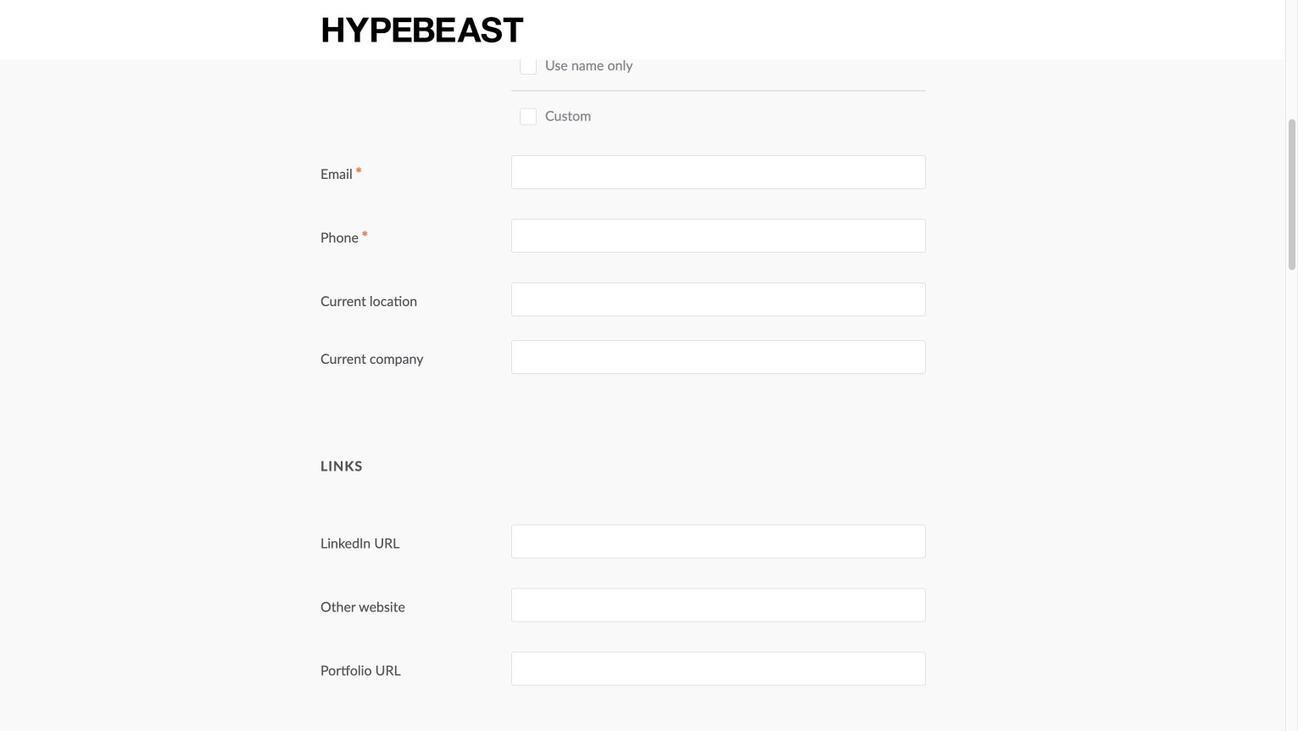 Task type: vqa. For each thing, say whether or not it's contained in the screenshot.
HYPEBEAST LOGO on the left top of the page
yes



Task type: locate. For each thing, give the bounding box(es) containing it.
None checkbox
[[520, 0, 537, 17], [778, 0, 795, 17], [520, 0, 537, 17], [778, 0, 795, 17]]

None text field
[[511, 219, 926, 253], [511, 652, 926, 686], [511, 219, 926, 253], [511, 652, 926, 686]]

None email field
[[511, 155, 926, 189]]

None text field
[[511, 282, 926, 316], [511, 340, 926, 374], [511, 525, 926, 559], [511, 588, 926, 622], [511, 282, 926, 316], [511, 340, 926, 374], [511, 525, 926, 559], [511, 588, 926, 622]]

hypebeast logo image
[[321, 15, 525, 45]]

None checkbox
[[646, 0, 663, 17], [520, 58, 537, 75], [520, 108, 537, 125], [646, 0, 663, 17], [520, 58, 537, 75], [520, 108, 537, 125]]



